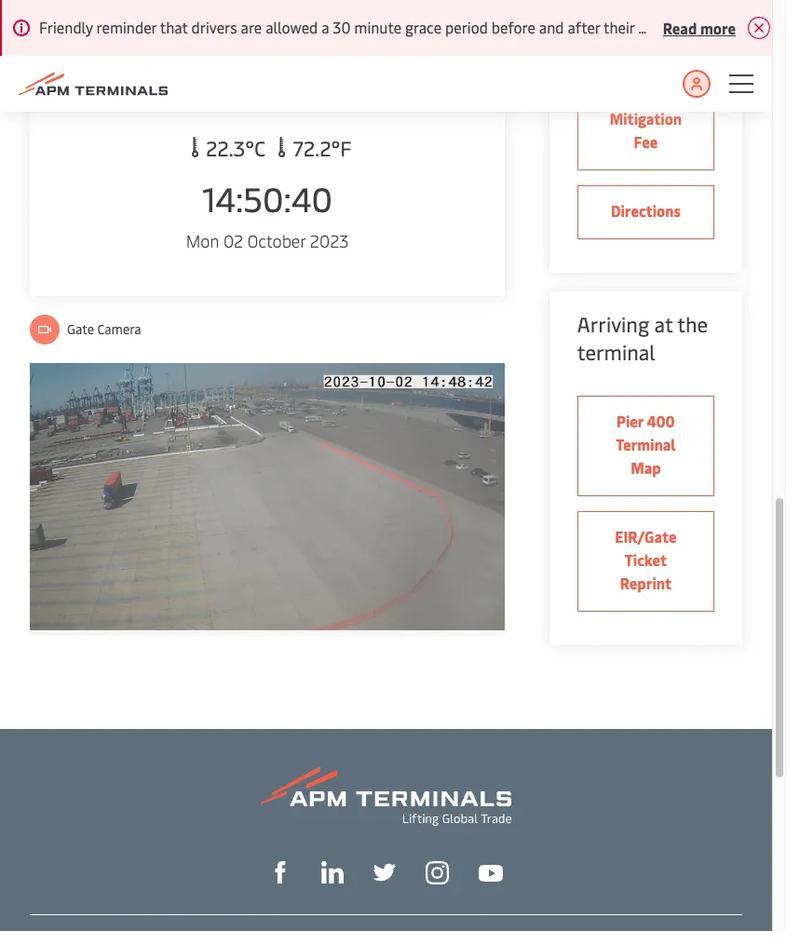 Task type: locate. For each thing, give the bounding box(es) containing it.
instagram image
[[426, 862, 449, 885]]

close alert image
[[748, 17, 770, 39]]

pay
[[634, 61, 659, 82]]

facebook image
[[269, 862, 292, 885]]

arriving at the terminal
[[578, 310, 708, 366]]

the
[[678, 310, 708, 338]]

gate
[[67, 321, 94, 338]]

linkedin__x28_alt_x29__3_ link
[[321, 860, 344, 885]]

02
[[224, 229, 243, 252]]

14:50:40 mon 02 october 2023
[[186, 175, 349, 252]]

shape link
[[269, 860, 292, 885]]

gate camera
[[67, 321, 141, 338]]

14:50:40
[[202, 175, 332, 221]]

read more button
[[663, 16, 736, 39]]

2023
[[310, 229, 349, 252]]

arriving
[[578, 310, 650, 338]]

terminal
[[578, 338, 656, 366]]



Task type: vqa. For each thing, say whether or not it's contained in the screenshot.
Traffic
yes



Task type: describe. For each thing, give the bounding box(es) containing it.
you tube link
[[479, 861, 503, 884]]

traffic
[[623, 85, 669, 105]]

directions
[[611, 200, 681, 221]]

linkedin image
[[321, 862, 344, 885]]

instagram link
[[426, 860, 449, 885]]

pay traffic mitigation fee
[[610, 61, 682, 152]]

fill 44 link
[[374, 860, 396, 885]]

apmt footer logo image
[[261, 767, 511, 826]]

camera
[[97, 321, 141, 338]]

gate camera button
[[30, 315, 141, 345]]

youtube image
[[479, 866, 503, 882]]

read
[[663, 17, 697, 38]]

more
[[701, 17, 736, 38]]

pay traffic mitigation fee link
[[578, 47, 715, 171]]

72.2°f
[[288, 134, 352, 162]]

read more
[[663, 17, 736, 38]]

terminal camera image
[[30, 363, 505, 631]]

22.3°c
[[201, 134, 271, 162]]

twitter image
[[374, 862, 396, 885]]

fee
[[634, 131, 658, 152]]

mon
[[186, 229, 219, 252]]

at
[[655, 310, 673, 338]]

october
[[248, 229, 306, 252]]

directions link
[[578, 185, 715, 239]]

mitigation
[[610, 108, 682, 129]]



